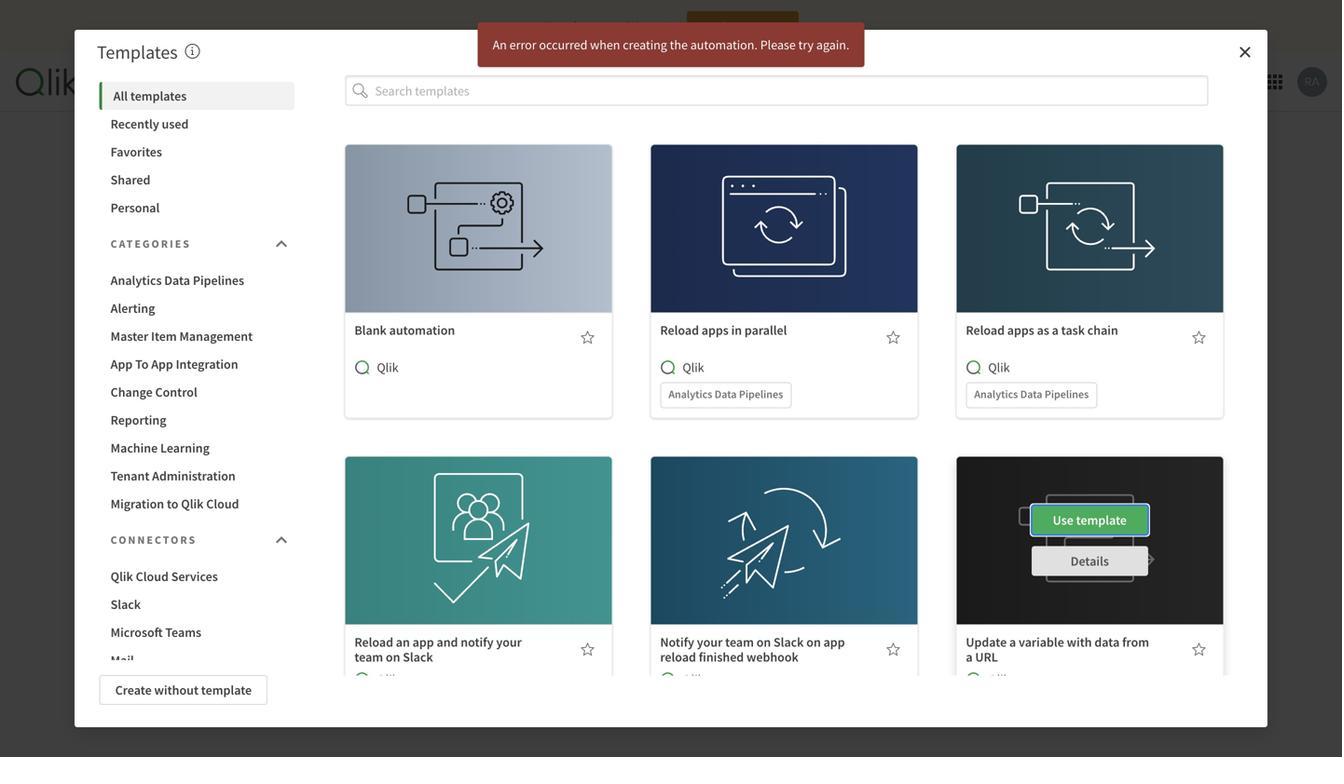 Task type: locate. For each thing, give the bounding box(es) containing it.
app left to in the top of the page
[[111, 356, 133, 373]]

apps left in on the right of page
[[702, 322, 729, 339]]

0 horizontal spatial reload
[[354, 634, 393, 651]]

create for create without template
[[115, 682, 152, 699]]

Search templates text field
[[375, 75, 1208, 106]]

details for on
[[765, 553, 803, 570]]

qlik image for notify your team on slack on app reload finished webhook
[[660, 673, 675, 687]]

app
[[413, 634, 434, 651], [823, 634, 845, 651]]

1 vertical spatial cloud
[[136, 569, 169, 585]]

1 apps from the left
[[702, 322, 729, 339]]

microsoft teams button
[[99, 619, 294, 647]]

1 qlik image from the left
[[354, 673, 369, 687]]

an
[[493, 36, 507, 53]]

automation inside templates dialog
[[389, 322, 455, 339]]

reload
[[660, 649, 696, 666]]

app right an
[[413, 634, 434, 651]]

1 horizontal spatial reload
[[660, 322, 699, 339]]

templates
[[130, 88, 187, 104]]

0 vertical spatial automation
[[389, 322, 455, 339]]

recently used button
[[99, 110, 294, 138]]

pipelines down parallel
[[739, 387, 783, 402]]

automation down automations
[[667, 497, 733, 514]]

qlik down reload
[[683, 672, 704, 688]]

reload left an
[[354, 634, 393, 651]]

activate now!
[[705, 18, 781, 34]]

0 horizontal spatial app
[[111, 356, 133, 373]]

analytics
[[111, 272, 162, 289], [669, 387, 712, 402], [974, 387, 1018, 402]]

1 qlik image from the left
[[354, 360, 369, 375]]

parallel
[[745, 322, 787, 339]]

qlik image
[[354, 673, 369, 687], [660, 673, 675, 687], [966, 673, 981, 687]]

cloud down connectors at the bottom left of page
[[136, 569, 169, 585]]

team inside reload an app and notify your team on slack
[[354, 649, 383, 666]]

0 horizontal spatial data
[[164, 272, 190, 289]]

tenant administration
[[111, 468, 236, 485]]

an error occurred when creating the automation. please try again.
[[493, 36, 849, 53]]

template for blank automation
[[465, 221, 515, 237]]

2 horizontal spatial analytics
[[974, 387, 1018, 402]]

0 horizontal spatial app
[[413, 634, 434, 651]]

qlik down connectors at the bottom left of page
[[111, 569, 133, 585]]

analytics data pipelines inside "button"
[[111, 272, 244, 289]]

qlik for update a variable with data from a url
[[988, 672, 1010, 688]]

1 vertical spatial create
[[115, 682, 152, 699]]

create down mail
[[115, 682, 152, 699]]

automation for create automation
[[667, 497, 733, 514]]

cloud down tenant administration button
[[206, 496, 239, 513]]

pipelines
[[193, 272, 244, 289], [739, 387, 783, 402], [1045, 387, 1089, 402]]

0 horizontal spatial analytics data pipelines
[[111, 272, 244, 289]]

analytics data pipelines
[[111, 272, 244, 289], [669, 387, 783, 402], [974, 387, 1089, 402]]

qlik image down blank
[[354, 360, 369, 375]]

cloud
[[206, 496, 239, 513], [136, 569, 169, 585]]

qlik image down url
[[966, 673, 981, 687]]

1 horizontal spatial on
[[756, 634, 771, 651]]

analytics down reload apps in parallel
[[669, 387, 712, 402]]

2 horizontal spatial reload
[[966, 322, 1005, 339]]

reload
[[660, 322, 699, 339], [966, 322, 1005, 339], [354, 634, 393, 651]]

1 horizontal spatial analytics data pipelines
[[669, 387, 783, 402]]

team
[[725, 634, 754, 651], [354, 649, 383, 666]]

use for reload an app and notify your team on slack
[[441, 512, 462, 529]]

details button for and
[[420, 547, 537, 577]]

qlik image down reload apps in parallel
[[660, 360, 675, 375]]

recently
[[111, 116, 159, 132]]

app inside "notify your team on slack on app reload finished webhook"
[[823, 634, 845, 651]]

runs button
[[194, 52, 252, 112]]

analytics data pipelines for reload apps as a task chain
[[974, 387, 1089, 402]]

slack inside "notify your team on slack on app reload finished webhook"
[[774, 634, 804, 651]]

pipelines up alerting button
[[193, 272, 244, 289]]

3 qlik image from the left
[[966, 673, 981, 687]]

use template for notify your team on slack on app reload finished webhook
[[747, 512, 821, 529]]

1 app from the left
[[111, 356, 133, 373]]

master
[[111, 328, 148, 345]]

qlik cloud services
[[111, 569, 218, 585]]

2 app from the left
[[823, 634, 845, 651]]

2 qlik image from the left
[[660, 673, 675, 687]]

all templates
[[113, 88, 187, 104]]

your inside "notify your team on slack on app reload finished webhook"
[[697, 634, 723, 651]]

on right webhook
[[806, 634, 821, 651]]

template for reload an app and notify your team on slack
[[465, 512, 515, 529]]

1 vertical spatial automation
[[667, 497, 733, 514]]

1 your from the left
[[496, 634, 522, 651]]

automation.
[[690, 36, 758, 53]]

data
[[164, 272, 190, 289], [715, 387, 737, 402], [1020, 387, 1042, 402]]

automation inside create automation button
[[667, 497, 733, 514]]

create for create automation
[[628, 497, 664, 514]]

team right notify
[[725, 634, 754, 651]]

details for with
[[1071, 553, 1109, 570]]

metrics
[[267, 73, 307, 90]]

0 vertical spatial cloud
[[206, 496, 239, 513]]

reload apps as a task chain
[[966, 322, 1118, 339]]

favorites button
[[99, 138, 294, 166]]

1 horizontal spatial app
[[823, 634, 845, 651]]

templates are pre-built automations that help you automate common business workflows. get started by selecting one of the pre-built templates or choose the blank canvas to build an automation from scratch. image
[[185, 44, 200, 59]]

1 horizontal spatial data
[[715, 387, 737, 402]]

pipelines inside "button"
[[193, 272, 244, 289]]

services
[[171, 569, 218, 585]]

qlik for reload an app and notify your team on slack
[[377, 672, 398, 688]]

2 horizontal spatial analytics data pipelines
[[974, 387, 1089, 402]]

microsoft teams
[[111, 624, 201, 641]]

create
[[628, 497, 664, 514], [115, 682, 152, 699]]

create down the 'have' on the bottom left of page
[[628, 497, 664, 514]]

1 horizontal spatial your
[[697, 634, 723, 651]]

add to favorites image for reload an app and notify your team on slack
[[580, 643, 595, 658]]

analytics inside "button"
[[111, 272, 162, 289]]

reload inside reload an app and notify your team on slack
[[354, 634, 393, 651]]

0 horizontal spatial cloud
[[136, 569, 169, 585]]

add to favorites image for reload apps in parallel
[[886, 331, 901, 345]]

automations
[[107, 73, 179, 90]]

tab list
[[92, 52, 422, 112]]

qlik down blank automation
[[377, 359, 398, 376]]

automation for blank automation
[[389, 322, 455, 339]]

qlik image
[[354, 360, 369, 375], [660, 360, 675, 375], [966, 360, 981, 375]]

2 your from the left
[[697, 634, 723, 651]]

2 apps from the left
[[1007, 322, 1034, 339]]

alerting button
[[99, 295, 294, 322]]

blank automation
[[354, 322, 455, 339]]

reload for reload an app and notify your team on slack
[[354, 634, 393, 651]]

a left url
[[966, 649, 973, 666]]

use template button for reload an app and notify your team on slack
[[420, 506, 537, 536]]

slack right finished
[[774, 634, 804, 651]]

data for reload apps in parallel
[[715, 387, 737, 402]]

template for reload apps as a task chain
[[1076, 200, 1127, 217]]

qlik image down reload an app and notify your team on slack
[[354, 673, 369, 687]]

use for notify your team on slack on app reload finished webhook
[[747, 512, 768, 529]]

data up alerting button
[[164, 272, 190, 289]]

analytics down reload apps as a task chain
[[974, 387, 1018, 402]]

3 qlik image from the left
[[966, 360, 981, 375]]

notify your team on slack on app reload finished webhook
[[660, 634, 845, 666]]

2 qlik image from the left
[[660, 360, 675, 375]]

1 horizontal spatial slack
[[403, 649, 433, 666]]

create automation
[[628, 497, 733, 514]]

categories
[[111, 237, 191, 251]]

on left the and at bottom
[[386, 649, 400, 666]]

0 horizontal spatial qlik image
[[354, 673, 369, 687]]

qlik for notify your team on slack on app reload finished webhook
[[683, 672, 704, 688]]

automation right blank
[[389, 322, 455, 339]]

update
[[966, 634, 1007, 651]]

reporting
[[111, 412, 166, 429]]

0 horizontal spatial create
[[115, 682, 152, 699]]

data for reload apps as a task chain
[[1020, 387, 1042, 402]]

1 app from the left
[[413, 634, 434, 651]]

0 horizontal spatial apps
[[702, 322, 729, 339]]

use template button for update a variable with data from a url
[[1032, 506, 1148, 536]]

details button for on
[[726, 547, 842, 577]]

2 horizontal spatial data
[[1020, 387, 1042, 402]]

2 horizontal spatial qlik image
[[966, 673, 981, 687]]

0 horizontal spatial a
[[966, 649, 973, 666]]

analytics data pipelines for reload apps in parallel
[[669, 387, 783, 402]]

machine learning button
[[99, 434, 294, 462]]

automations
[[684, 457, 766, 476]]

apps for as
[[1007, 322, 1034, 339]]

analytics for reload apps as a task chain
[[974, 387, 1018, 402]]

1 horizontal spatial create
[[628, 497, 664, 514]]

app right to in the top of the page
[[151, 356, 173, 373]]

data down reload apps in parallel
[[715, 387, 737, 402]]

on
[[756, 634, 771, 651], [806, 634, 821, 651], [386, 649, 400, 666]]

qlik image for reload apps in parallel
[[660, 360, 675, 375]]

use
[[747, 200, 768, 217], [1053, 200, 1074, 217], [441, 221, 462, 237], [441, 512, 462, 529], [747, 512, 768, 529], [1053, 512, 1074, 529]]

1 horizontal spatial analytics
[[669, 387, 712, 402]]

occurred
[[539, 36, 588, 53]]

a right the as
[[1052, 322, 1059, 339]]

0 horizontal spatial on
[[386, 649, 400, 666]]

2 horizontal spatial slack
[[774, 634, 804, 651]]

0 horizontal spatial team
[[354, 649, 383, 666]]

qlik down an
[[377, 672, 398, 688]]

activate
[[705, 18, 750, 34]]

qlik inside 'button'
[[111, 569, 133, 585]]

0 horizontal spatial pipelines
[[193, 272, 244, 289]]

without
[[154, 682, 199, 699]]

template
[[770, 200, 821, 217], [1076, 200, 1127, 217], [465, 221, 515, 237], [465, 512, 515, 529], [770, 512, 821, 529], [1076, 512, 1127, 529], [201, 682, 252, 699]]

all
[[113, 88, 128, 104]]

tenant
[[111, 468, 149, 485]]

free days remaining: 30
[[543, 18, 672, 34]]

1 horizontal spatial qlik image
[[660, 360, 675, 375]]

from
[[1122, 634, 1149, 651]]

metrics button
[[252, 52, 322, 112]]

1 horizontal spatial cloud
[[206, 496, 239, 513]]

remaining:
[[598, 18, 656, 34]]

activate now! link
[[687, 11, 799, 41]]

master item management button
[[99, 322, 294, 350]]

1 horizontal spatial pipelines
[[739, 387, 783, 402]]

qlik down reload apps in parallel
[[683, 359, 704, 376]]

0 horizontal spatial automation
[[389, 322, 455, 339]]

a
[[1052, 322, 1059, 339], [1009, 634, 1016, 651], [966, 649, 973, 666]]

analytics for reload apps in parallel
[[669, 387, 712, 402]]

add to favorites image for update a variable with data from a url
[[1191, 643, 1206, 658]]

qlik right to
[[181, 496, 204, 513]]

slack button
[[99, 591, 294, 619]]

0 horizontal spatial qlik image
[[354, 360, 369, 375]]

change control
[[111, 384, 197, 401]]

data down reload apps as a task chain
[[1020, 387, 1042, 402]]

automation
[[389, 322, 455, 339], [667, 497, 733, 514]]

details for and
[[459, 553, 498, 570]]

analytics data pipelines up alerting button
[[111, 272, 244, 289]]

use for reload apps in parallel
[[747, 200, 768, 217]]

qlik down url
[[988, 672, 1010, 688]]

create automation button
[[594, 491, 748, 521]]

use for blank automation
[[441, 221, 462, 237]]

reload left in on the right of page
[[660, 322, 699, 339]]

slack up microsoft
[[111, 596, 141, 613]]

details button for a
[[1032, 235, 1148, 264]]

1 horizontal spatial team
[[725, 634, 754, 651]]

2 horizontal spatial pipelines
[[1045, 387, 1089, 402]]

use template button for reload apps in parallel
[[726, 194, 842, 223]]

any
[[658, 457, 681, 476]]

qlik image down reload
[[660, 673, 675, 687]]

automations button
[[92, 52, 194, 112]]

create inside templates dialog
[[115, 682, 152, 699]]

add to favorites image for reload apps as a task chain
[[1191, 331, 1206, 345]]

please
[[760, 36, 796, 53]]

reload left the as
[[966, 322, 1005, 339]]

team left an
[[354, 649, 383, 666]]

0 vertical spatial create
[[628, 497, 664, 514]]

qlik inside button
[[181, 496, 204, 513]]

1 horizontal spatial automation
[[667, 497, 733, 514]]

try
[[798, 36, 814, 53]]

use for update a variable with data from a url
[[1053, 512, 1074, 529]]

0 horizontal spatial analytics
[[111, 272, 162, 289]]

use template for update a variable with data from a url
[[1053, 512, 1127, 529]]

qlik down reload apps as a task chain
[[988, 359, 1010, 376]]

pipelines for reload apps in parallel
[[739, 387, 783, 402]]

analytics data pipelines down reload apps in parallel
[[669, 387, 783, 402]]

on right finished
[[756, 634, 771, 651]]

app right webhook
[[823, 634, 845, 651]]

app to app integration button
[[99, 350, 294, 378]]

slack
[[111, 596, 141, 613], [774, 634, 804, 651], [403, 649, 433, 666]]

qlik cloud services button
[[99, 563, 294, 591]]

analytics up alerting
[[111, 272, 162, 289]]

task
[[1061, 322, 1085, 339]]

qlik image for reload an app and notify your team on slack
[[354, 673, 369, 687]]

1 horizontal spatial qlik image
[[660, 673, 675, 687]]

now!
[[752, 18, 781, 34]]

qlik image down reload apps as a task chain
[[966, 360, 981, 375]]

0 horizontal spatial your
[[496, 634, 522, 651]]

1 horizontal spatial app
[[151, 356, 173, 373]]

slack left the and at bottom
[[403, 649, 433, 666]]

a right update
[[1009, 634, 1016, 651]]

add to favorites image for blank automation
[[580, 331, 595, 345]]

pipelines down task
[[1045, 387, 1089, 402]]

apps
[[702, 322, 729, 339], [1007, 322, 1034, 339]]

connections
[[337, 73, 407, 90]]

add to favorites image
[[580, 331, 595, 345], [886, 331, 901, 345], [1191, 331, 1206, 345], [580, 643, 595, 658], [886, 643, 901, 658], [1191, 643, 1206, 658]]

0 horizontal spatial slack
[[111, 596, 141, 613]]

1 horizontal spatial apps
[[1007, 322, 1034, 339]]

use template button
[[726, 194, 842, 223], [1032, 194, 1148, 223], [420, 214, 537, 244], [420, 506, 537, 536], [726, 506, 842, 536], [1032, 506, 1148, 536]]

2 horizontal spatial qlik image
[[966, 360, 981, 375]]

reload for reload apps as a task chain
[[966, 322, 1005, 339]]

apps left the as
[[1007, 322, 1034, 339]]

analytics data pipelines down reload apps as a task chain
[[974, 387, 1089, 402]]



Task type: vqa. For each thing, say whether or not it's contained in the screenshot.
Change
yes



Task type: describe. For each thing, give the bounding box(es) containing it.
reporting button
[[99, 406, 294, 434]]

qlik for reload apps as a task chain
[[988, 359, 1010, 376]]

details button for parallel
[[726, 235, 842, 264]]

data inside "button"
[[164, 272, 190, 289]]

item
[[151, 328, 177, 345]]

apps for in
[[702, 322, 729, 339]]

use template for reload apps as a task chain
[[1053, 200, 1127, 217]]

with
[[1067, 634, 1092, 651]]

templates
[[97, 41, 178, 64]]

2 horizontal spatial a
[[1052, 322, 1059, 339]]

close image
[[1238, 45, 1253, 60]]

management
[[179, 328, 253, 345]]

administration
[[152, 468, 236, 485]]

template for reload apps in parallel
[[770, 200, 821, 217]]

team inside "notify your team on slack on app reload finished webhook"
[[725, 634, 754, 651]]

qlik image for reload apps as a task chain
[[966, 360, 981, 375]]

you
[[553, 457, 577, 476]]

not
[[599, 457, 621, 476]]

learning
[[160, 440, 210, 457]]

qlik for reload apps in parallel
[[683, 359, 704, 376]]

2 horizontal spatial on
[[806, 634, 821, 651]]

master item management
[[111, 328, 253, 345]]

pipelines for reload apps as a task chain
[[1045, 387, 1089, 402]]

teams
[[165, 624, 201, 641]]

webhook
[[747, 649, 799, 666]]

personal button
[[99, 194, 294, 222]]

do
[[580, 457, 596, 476]]

migration to qlik cloud button
[[99, 490, 294, 518]]

microsoft
[[111, 624, 163, 641]]

app inside reload an app and notify your team on slack
[[413, 634, 434, 651]]

again.
[[816, 36, 849, 53]]

error
[[509, 36, 536, 53]]

app to app integration
[[111, 356, 238, 373]]

cloud inside 'button'
[[136, 569, 169, 585]]

slack inside slack button
[[111, 596, 141, 613]]

all templates button
[[99, 82, 294, 110]]

change
[[111, 384, 153, 401]]

have
[[624, 457, 655, 476]]

template for notify your team on slack on app reload finished webhook
[[770, 512, 821, 529]]

use template for blank automation
[[441, 221, 515, 237]]

control
[[155, 384, 197, 401]]

blank
[[354, 322, 387, 339]]

templates dialog
[[75, 22, 1267, 758]]

to
[[135, 356, 149, 373]]

create without template
[[115, 682, 252, 699]]

use for reload apps as a task chain
[[1053, 200, 1074, 217]]

qlik image for blank automation
[[354, 360, 369, 375]]

create without template button
[[99, 676, 268, 706]]

1 horizontal spatial a
[[1009, 634, 1016, 651]]

details for parallel
[[765, 241, 803, 258]]

data
[[1095, 634, 1120, 651]]

reload for reload apps in parallel
[[660, 322, 699, 339]]

mail
[[111, 652, 134, 669]]

reload apps in parallel
[[660, 322, 787, 339]]

chain
[[1087, 322, 1118, 339]]

template inside button
[[201, 682, 252, 699]]

an
[[396, 634, 410, 651]]

tab list containing automations
[[92, 52, 422, 112]]

migration
[[111, 496, 164, 513]]

runs
[[209, 73, 237, 90]]

machine learning
[[111, 440, 210, 457]]

variable
[[1019, 634, 1064, 651]]

analytics data pipelines button
[[99, 267, 294, 295]]

migration to qlik cloud
[[111, 496, 239, 513]]

use template button for reload apps as a task chain
[[1032, 194, 1148, 223]]

reload an app and notify your team on slack
[[354, 634, 522, 666]]

use template for reload apps in parallel
[[747, 200, 821, 217]]

update a variable with data from a url
[[966, 634, 1149, 666]]

yet
[[769, 457, 789, 476]]

recently used
[[111, 116, 189, 132]]

finished
[[699, 649, 744, 666]]

notify
[[461, 634, 494, 651]]

notify
[[660, 634, 694, 651]]

free
[[543, 18, 567, 34]]

used
[[162, 116, 189, 132]]

template for update a variable with data from a url
[[1076, 512, 1127, 529]]

days
[[570, 18, 595, 34]]

shared button
[[99, 166, 294, 194]]

use template button for blank automation
[[420, 214, 537, 244]]

mail button
[[99, 647, 294, 675]]

tenant administration button
[[99, 462, 294, 490]]

2 app from the left
[[151, 356, 173, 373]]

and
[[437, 634, 458, 651]]

favorites
[[111, 144, 162, 160]]

30
[[659, 18, 672, 34]]

details for a
[[1071, 241, 1109, 258]]

on inside reload an app and notify your team on slack
[[386, 649, 400, 666]]

add to favorites image for notify your team on slack on app reload finished webhook
[[886, 643, 901, 658]]

use template for reload an app and notify your team on slack
[[441, 512, 515, 529]]

connections button
[[322, 52, 422, 112]]

alerting
[[111, 300, 155, 317]]

use template button for notify your team on slack on app reload finished webhook
[[726, 506, 842, 536]]

slack inside reload an app and notify your team on slack
[[403, 649, 433, 666]]

templates are pre-built automations that help you automate common business workflows. get started by selecting one of the pre-built templates or choose the blank canvas to build an automation from scratch. tooltip
[[185, 41, 200, 64]]

qlik for blank automation
[[377, 359, 398, 376]]

url
[[975, 649, 998, 666]]

your inside reload an app and notify your team on slack
[[496, 634, 522, 651]]

shared
[[111, 171, 150, 188]]

details button for with
[[1032, 547, 1148, 577]]

cloud inside button
[[206, 496, 239, 513]]

the
[[670, 36, 688, 53]]

when
[[590, 36, 620, 53]]

qlik image for update a variable with data from a url
[[966, 673, 981, 687]]

you do not have any automations yet
[[553, 457, 789, 476]]

to
[[167, 496, 178, 513]]

categories button
[[99, 226, 294, 263]]

creating
[[623, 36, 667, 53]]

connectors button
[[99, 522, 294, 559]]



